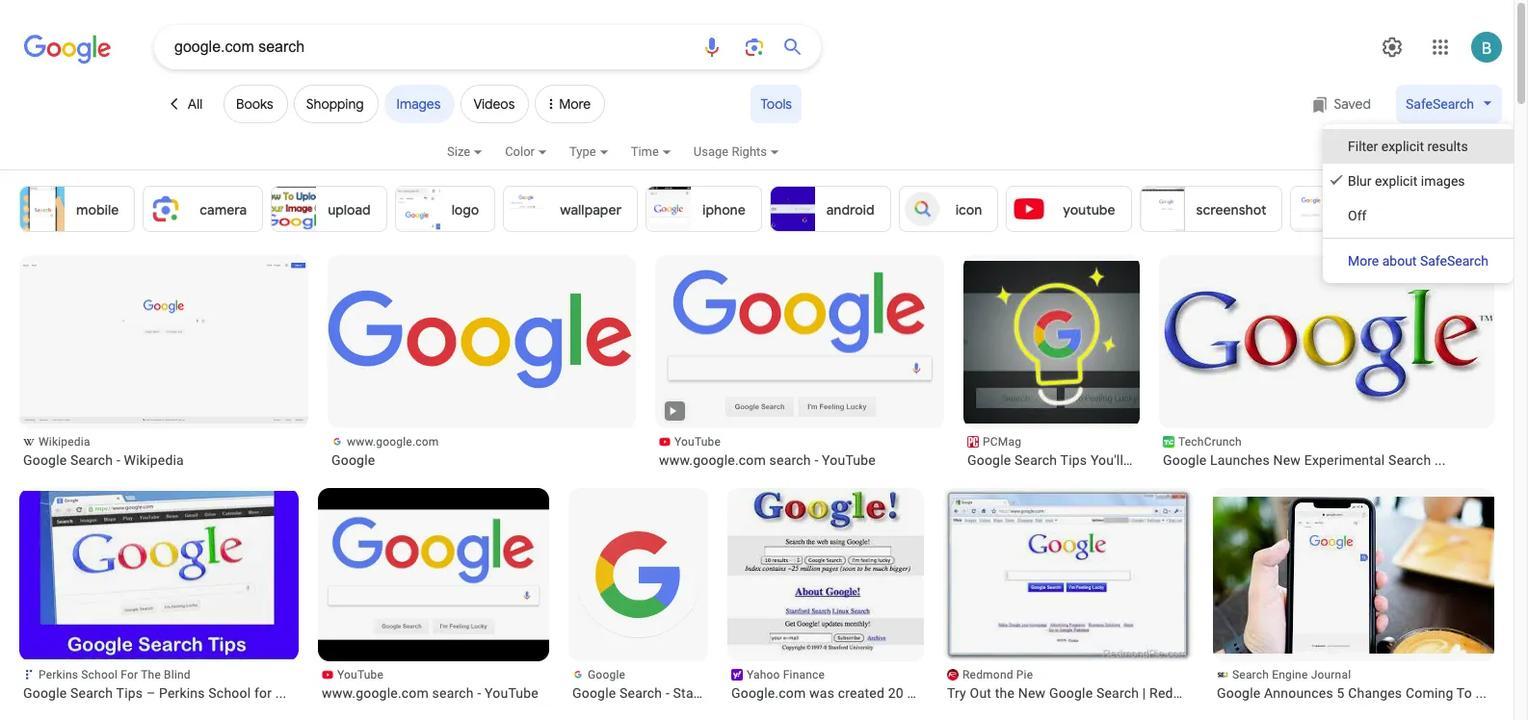 Task type: describe. For each thing, give the bounding box(es) containing it.
google for "google" "element"
[[331, 453, 375, 468]]

safesearch button
[[1396, 84, 1502, 124]]

www.google.com search - youtube element for rightmost www.google.com search - youtube "list item"
[[659, 452, 940, 469]]

google search tips – perkins school for ... list item
[[19, 489, 299, 702]]

tools
[[761, 95, 792, 113]]

icon
[[956, 201, 982, 219]]

... inside google announces 5 changes coming to mobile search 'element'
[[1476, 686, 1487, 701]]

next image
[[1481, 195, 1520, 233]]

upload
[[328, 201, 371, 219]]

redmond pie
[[963, 669, 1033, 682]]

try
[[947, 686, 966, 701]]

search engine journal
[[1232, 669, 1351, 682]]

created
[[838, 686, 885, 701]]

school inside google search tips – perkins school for the blind element
[[208, 686, 251, 701]]

the
[[141, 669, 161, 682]]

5
[[1337, 686, 1345, 701]]

images
[[397, 95, 441, 113]]

google for google launches new experimental search ...
[[1163, 453, 1207, 468]]

google announces 5 changes coming to ... list item
[[1202, 489, 1500, 702]]

search inside "list item"
[[1015, 453, 1057, 468]]

time
[[631, 145, 659, 159]]

www.google.com search - youtube element for the bottommost www.google.com search - youtube "list item"
[[322, 685, 545, 702]]

engine
[[1347, 201, 1390, 219]]

for
[[121, 669, 138, 682]]

know
[[741, 686, 776, 701]]

try out the new google search | redmond pie
[[947, 686, 1232, 701]]

more about safesearch link
[[1325, 243, 1512, 278]]

google launches new experimental search ... list item
[[1159, 255, 1494, 469]]

search inside the google announces 5 changes coming to ... list item
[[1232, 669, 1269, 682]]

experimental
[[1304, 453, 1385, 468]]

in
[[703, 686, 715, 701]]

go to google home image
[[24, 33, 111, 66]]

google search - stay in the know with your google app image
[[569, 506, 708, 645]]

usage rights button
[[694, 142, 802, 174]]

techcrunch
[[1178, 436, 1242, 449]]

google search tips – perkins school for ...
[[23, 686, 287, 701]]

out
[[970, 686, 992, 701]]

... inside 21 google search tips you'll want to learn | pcmag element
[[1216, 453, 1228, 468]]

blur explicit images
[[1348, 173, 1465, 188]]

try out the new google search | redmond pie image
[[943, 489, 1194, 662]]

google list item
[[328, 255, 636, 469]]

to
[[1457, 686, 1472, 701]]

blur
[[1348, 173, 1372, 188]]

finance
[[783, 669, 825, 682]]

explicit for filter
[[1381, 138, 1424, 154]]

google for google search - stay in the know with ...
[[572, 686, 616, 701]]

quick settings image
[[1381, 36, 1404, 59]]

google for google search tips – perkins school for ...
[[23, 686, 67, 701]]

google announces 5 changes coming to mobile search image
[[1202, 497, 1500, 654]]

google image
[[328, 288, 636, 396]]

search by image image
[[743, 36, 766, 59]]

1 horizontal spatial wikipedia
[[124, 453, 184, 468]]

try out the new google search | redmond pie list item
[[943, 489, 1232, 702]]

engine link
[[1291, 186, 1407, 232]]

years
[[907, 686, 940, 701]]

want
[[1127, 453, 1159, 468]]

google for google announces 5 changes coming to ...
[[1217, 686, 1261, 701]]

android link
[[770, 186, 891, 232]]

with
[[779, 686, 805, 701]]

iphone link
[[646, 186, 762, 232]]

google search - wikipedia image
[[19, 261, 308, 424]]

you'll
[[1091, 453, 1124, 468]]

images
[[1421, 173, 1465, 188]]

try out the new google search | redmond pie element
[[947, 685, 1232, 702]]

google launches new experimental search ...
[[1163, 453, 1446, 468]]

iphone
[[703, 201, 745, 219]]

screenshot link
[[1139, 186, 1283, 232]]

type
[[569, 145, 596, 159]]

0 vertical spatial www.google.com search - youtube
[[659, 453, 876, 468]]

size button
[[447, 142, 505, 174]]

1 vertical spatial safesearch
[[1420, 253, 1489, 268]]

0 vertical spatial perkins
[[39, 669, 78, 682]]

list containing google search - wikipedia
[[19, 255, 1514, 721]]

color
[[505, 145, 535, 159]]

camera
[[200, 201, 247, 219]]

google for google search - wikipedia
[[23, 453, 67, 468]]

for
[[254, 686, 272, 701]]

saved link
[[1302, 85, 1381, 123]]

1 vertical spatial www.google.com search - youtube list item
[[318, 489, 549, 702]]

off
[[1348, 208, 1367, 223]]

blind
[[164, 669, 191, 682]]

1 vertical spatial www.google.com
[[659, 453, 766, 468]]

autocomp link
[[1414, 186, 1528, 232]]

1 horizontal spatial www.google.com search - youtube image
[[655, 261, 944, 424]]

changes
[[1348, 686, 1402, 701]]

upload link
[[271, 186, 387, 232]]

21 google search tips you'll want to learn | pcmag image
[[912, 261, 1202, 424]]

... inside google search tips – perkins school for the blind element
[[275, 686, 287, 701]]

www.google.com inside google list item
[[347, 436, 439, 449]]

tips for you'll
[[1060, 453, 1087, 468]]

autocomp
[[1471, 201, 1528, 219]]

filter explicit results
[[1348, 138, 1468, 154]]

google element
[[331, 452, 632, 469]]

0 horizontal spatial pie
[[1016, 669, 1033, 682]]

logo link
[[395, 186, 496, 232]]

shopping link
[[294, 85, 378, 123]]

yahoo
[[747, 669, 780, 682]]

... inside 'google search - stay in the know with your google app' element
[[809, 686, 820, 701]]

more about safesearch
[[1348, 253, 1489, 268]]

1 vertical spatial new
[[1018, 686, 1046, 701]]



Task type: vqa. For each thing, say whether or not it's contained in the screenshot.


Task type: locate. For each thing, give the bounding box(es) containing it.
search
[[70, 453, 113, 468], [1015, 453, 1057, 468], [1389, 453, 1431, 468], [1232, 669, 1269, 682], [70, 686, 113, 701], [620, 686, 662, 701], [1096, 686, 1139, 701]]

logo
[[452, 201, 479, 219]]

perkins school for the blind
[[39, 669, 191, 682]]

1 vertical spatial redmond
[[1150, 686, 1209, 701]]

pcmag
[[983, 436, 1021, 449]]

yahoo finance
[[747, 669, 825, 682]]

1 horizontal spatial www.google.com search - youtube element
[[659, 452, 940, 469]]

screenshot
[[1196, 201, 1266, 219]]

tips for –
[[116, 686, 143, 701]]

new right launches
[[1273, 453, 1301, 468]]

1 vertical spatial tips
[[116, 686, 143, 701]]

google.com was created 20 years ago ... list item
[[715, 489, 982, 702]]

youtube link
[[1006, 186, 1132, 232]]

1 vertical spatial www.google.com search - youtube element
[[322, 685, 545, 702]]

explicit inside "blur explicit images" "link"
[[1375, 173, 1418, 188]]

filter
[[1348, 138, 1378, 154]]

search
[[770, 453, 811, 468], [432, 686, 474, 701]]

0 vertical spatial new
[[1273, 453, 1301, 468]]

youtube
[[1063, 201, 1115, 219]]

1 vertical spatial www.google.com search - youtube
[[322, 686, 539, 701]]

www.google.com search - youtube
[[659, 453, 876, 468], [322, 686, 539, 701]]

perkins down blind
[[159, 686, 205, 701]]

1 vertical spatial perkins
[[159, 686, 205, 701]]

usage rights
[[694, 145, 767, 159]]

1 vertical spatial www.google.com search - youtube image
[[318, 489, 549, 662]]

type button
[[569, 142, 631, 174]]

google search - stay in the know with ... list item
[[568, 489, 820, 702]]

2 vertical spatial www.google.com
[[322, 686, 429, 701]]

1 vertical spatial list
[[19, 255, 1514, 721]]

21 google search tips you'll want to learn | pcmag element
[[967, 452, 1228, 469]]

ago
[[944, 686, 967, 701]]

0 vertical spatial www.google.com
[[347, 436, 439, 449]]

0 horizontal spatial search
[[432, 686, 474, 701]]

1 horizontal spatial tips
[[1060, 453, 1087, 468]]

google announces 5 changes coming to mobile search element
[[1217, 685, 1491, 702]]

explicit inside filter explicit results link
[[1381, 138, 1424, 154]]

all
[[188, 95, 202, 113]]

tips inside "list item"
[[1060, 453, 1087, 468]]

0 horizontal spatial school
[[81, 669, 118, 682]]

new down redmond pie
[[1018, 686, 1046, 701]]

about
[[1382, 253, 1417, 268]]

menu containing filter explicit results
[[1323, 124, 1514, 283]]

1 vertical spatial school
[[208, 686, 251, 701]]

launches
[[1210, 453, 1270, 468]]

0 horizontal spatial more
[[559, 95, 591, 113]]

www.google.com search - youtube element
[[659, 452, 940, 469], [322, 685, 545, 702]]

google search tips you'll want to learn ... list item
[[912, 255, 1228, 469]]

filter explicit results link
[[1325, 129, 1512, 163]]

1 vertical spatial explicit
[[1375, 173, 1418, 188]]

the down redmond pie
[[995, 686, 1015, 701]]

1 horizontal spatial www.google.com search - youtube
[[659, 453, 876, 468]]

1 vertical spatial search
[[432, 686, 474, 701]]

tips left you'll
[[1060, 453, 1087, 468]]

None search field
[[0, 24, 821, 69]]

1 vertical spatial pie
[[1212, 686, 1232, 701]]

0 vertical spatial www.google.com search - youtube list item
[[655, 255, 944, 469]]

more filters element
[[535, 85, 605, 123]]

0 horizontal spatial tips
[[116, 686, 143, 701]]

perkins
[[39, 669, 78, 682], [159, 686, 205, 701]]

explicit right blur
[[1375, 173, 1418, 188]]

–
[[146, 686, 155, 701]]

0 horizontal spatial redmond
[[963, 669, 1013, 682]]

coming
[[1406, 686, 1453, 701]]

2 list from the top
[[19, 255, 1514, 721]]

journal
[[1311, 669, 1351, 682]]

off link
[[1325, 198, 1512, 233]]

google launches new experimental search features for tracking your online  purchases, reservations & events from gmail | techcrunch image
[[1159, 273, 1494, 412]]

more for more about safesearch
[[1348, 253, 1379, 268]]

20
[[888, 686, 904, 701]]

0 horizontal spatial the
[[718, 686, 738, 701]]

0 vertical spatial tips
[[1060, 453, 1087, 468]]

search for rightmost www.google.com search - youtube "list item"
[[770, 453, 811, 468]]

tips inside list item
[[116, 686, 143, 701]]

google search tips – perkins school for the blind element
[[23, 685, 295, 702]]

more left about
[[1348, 253, 1379, 268]]

the
[[718, 686, 738, 701], [995, 686, 1015, 701]]

-
[[116, 453, 120, 468], [815, 453, 818, 468], [477, 686, 481, 701], [666, 686, 670, 701]]

... right experimental
[[1435, 453, 1446, 468]]

0 vertical spatial pie
[[1016, 669, 1033, 682]]

books
[[236, 95, 273, 113]]

1 horizontal spatial more
[[1348, 253, 1379, 268]]

1 horizontal spatial redmond
[[1150, 686, 1209, 701]]

... inside google launches new experimental search features for tracking your online  purchases, reservations & events from gmail | techcrunch element
[[1435, 453, 1446, 468]]

... inside google.com was created 20 years ago — here's what it looked like when it  first launched element
[[971, 686, 982, 701]]

books link
[[224, 85, 288, 123]]

saved
[[1334, 95, 1371, 113]]

tips down the for
[[116, 686, 143, 701]]

1 horizontal spatial the
[[995, 686, 1015, 701]]

wallpaper
[[560, 201, 622, 219]]

icon link
[[899, 186, 999, 232]]

google search - stay in the know with ...
[[572, 686, 820, 701]]

google search - wikipedia
[[23, 453, 184, 468]]

pie left announces
[[1212, 686, 1232, 701]]

1 horizontal spatial perkins
[[159, 686, 205, 701]]

... right "try"
[[971, 686, 982, 701]]

0 vertical spatial school
[[81, 669, 118, 682]]

wallpaper link
[[503, 186, 638, 232]]

size
[[447, 145, 470, 159]]

0 horizontal spatial www.google.com search - youtube image
[[318, 489, 549, 662]]

more button
[[535, 69, 611, 131]]

google search tips – perkins school for the blind image
[[19, 491, 299, 660]]

|
[[1143, 686, 1146, 701]]

perkins left the for
[[39, 669, 78, 682]]

www.google.com search - youtube list item
[[655, 255, 944, 469], [318, 489, 549, 702]]

search for the bottommost www.google.com search - youtube "list item"
[[432, 686, 474, 701]]

google.com was created 20 years ago — here's what it looked like when it  first launched image
[[715, 489, 935, 662]]

google search - stay in the know with your google app element
[[572, 685, 820, 702]]

google inside "list item"
[[967, 453, 1011, 468]]

google.com was created 20 years ago — here's what it looked like when it  first launched element
[[731, 685, 982, 702]]

stay
[[673, 686, 700, 701]]

google.com was created 20 years ago ...
[[731, 686, 982, 701]]

school left the for
[[81, 669, 118, 682]]

results
[[1427, 138, 1468, 154]]

www.google.com
[[347, 436, 439, 449], [659, 453, 766, 468], [322, 686, 429, 701]]

more for more
[[559, 95, 591, 113]]

... down the "finance"
[[809, 686, 820, 701]]

color button
[[505, 142, 569, 174]]

usage
[[694, 145, 729, 159]]

mobile
[[76, 201, 119, 219]]

redmond right |
[[1150, 686, 1209, 701]]

the right in
[[718, 686, 738, 701]]

more inside more about safesearch link
[[1348, 253, 1379, 268]]

explicit for blur
[[1375, 173, 1418, 188]]

more
[[559, 95, 591, 113], [1348, 253, 1379, 268]]

google inside 'element'
[[1217, 686, 1261, 701]]

1 horizontal spatial new
[[1273, 453, 1301, 468]]

1 horizontal spatial www.google.com search - youtube list item
[[655, 255, 944, 469]]

pie up try out the new google search | redmond pie
[[1016, 669, 1033, 682]]

time button
[[631, 142, 694, 174]]

google inside "element"
[[331, 453, 375, 468]]

engine
[[1272, 669, 1308, 682]]

android
[[826, 201, 875, 219]]

... right for
[[275, 686, 287, 701]]

videos link
[[461, 85, 529, 123]]

0 horizontal spatial new
[[1018, 686, 1046, 701]]

list
[[19, 186, 1528, 232], [19, 255, 1514, 721]]

tips
[[1060, 453, 1087, 468], [116, 686, 143, 701]]

safesearch up "results"
[[1406, 96, 1474, 111]]

0 vertical spatial search
[[770, 453, 811, 468]]

1 the from the left
[[718, 686, 738, 701]]

2 the from the left
[[995, 686, 1015, 701]]

... down techcrunch
[[1216, 453, 1228, 468]]

tools button
[[751, 85, 802, 123]]

more up type at the top of the page
[[559, 95, 591, 113]]

0 vertical spatial list
[[19, 186, 1528, 232]]

google.com
[[731, 686, 806, 701]]

safesearch down autocomp link
[[1420, 253, 1489, 268]]

menu
[[1323, 124, 1514, 283]]

list containing mobile
[[19, 186, 1528, 232]]

camera link
[[143, 186, 263, 232]]

announces
[[1264, 686, 1333, 701]]

rights
[[732, 145, 767, 159]]

google search - wikipedia list item
[[19, 255, 308, 469]]

more inside more filters element
[[559, 95, 591, 113]]

1 vertical spatial wikipedia
[[124, 453, 184, 468]]

redmond
[[963, 669, 1013, 682], [1150, 686, 1209, 701]]

click for video information image
[[666, 404, 679, 418]]

1 list from the top
[[19, 186, 1528, 232]]

videos
[[473, 95, 515, 113]]

0 vertical spatial wikipedia
[[39, 436, 90, 449]]

school left for
[[208, 686, 251, 701]]

...
[[1216, 453, 1228, 468], [1435, 453, 1446, 468], [275, 686, 287, 701], [809, 686, 820, 701], [971, 686, 982, 701], [1476, 686, 1487, 701]]

1 horizontal spatial search
[[770, 453, 811, 468]]

mobile link
[[19, 186, 135, 232]]

wikipedia
[[39, 436, 90, 449], [124, 453, 184, 468]]

google search - wikipedia element
[[23, 452, 304, 469]]

google launches new experimental search features for tracking your online  purchases, reservations & events from gmail | techcrunch element
[[1163, 452, 1491, 469]]

0 horizontal spatial www.google.com search - youtube list item
[[318, 489, 549, 702]]

safesearch inside "popup button"
[[1406, 96, 1474, 111]]

Search text field
[[174, 31, 689, 64]]

to
[[1162, 453, 1175, 468]]

learn
[[1178, 453, 1213, 468]]

0 horizontal spatial www.google.com search - youtube
[[322, 686, 539, 701]]

google announces 5 changes coming to ...
[[1217, 686, 1487, 701]]

0 vertical spatial redmond
[[963, 669, 1013, 682]]

www.google.com search - youtube image
[[655, 261, 944, 424], [318, 489, 549, 662]]

1 horizontal spatial school
[[208, 686, 251, 701]]

google for google search tips you'll want to learn ...
[[967, 453, 1011, 468]]

0 vertical spatial safesearch
[[1406, 96, 1474, 111]]

click for video information tooltip
[[666, 404, 681, 418]]

0 horizontal spatial perkins
[[39, 669, 78, 682]]

explicit up the blur explicit images
[[1381, 138, 1424, 154]]

blur explicit images link
[[1325, 163, 1512, 198]]

0 vertical spatial more
[[559, 95, 591, 113]]

0 vertical spatial www.google.com search - youtube element
[[659, 452, 940, 469]]

0 vertical spatial www.google.com search - youtube image
[[655, 261, 944, 424]]

1 horizontal spatial pie
[[1212, 686, 1232, 701]]

0 vertical spatial explicit
[[1381, 138, 1424, 154]]

was
[[809, 686, 834, 701]]

redmond up out
[[963, 669, 1013, 682]]

0 horizontal spatial wikipedia
[[39, 436, 90, 449]]

shopping
[[306, 95, 364, 113]]

... right to
[[1476, 686, 1487, 701]]

0 horizontal spatial www.google.com search - youtube element
[[322, 685, 545, 702]]

explicit
[[1381, 138, 1424, 154], [1375, 173, 1418, 188]]

google search tips you'll want to learn ...
[[967, 453, 1228, 468]]

1 vertical spatial more
[[1348, 253, 1379, 268]]



